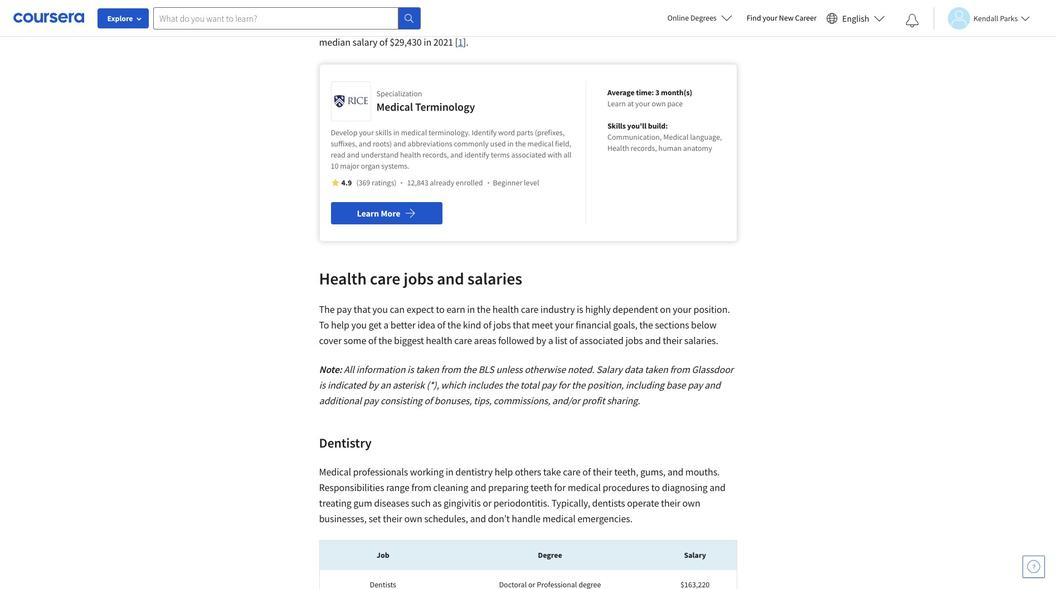 Task type: locate. For each thing, give the bounding box(es) containing it.
end,
[[485, 20, 503, 33]]

mouths.
[[685, 466, 720, 479]]

0 horizontal spatial that
[[354, 303, 371, 316]]

0 vertical spatial learn
[[607, 99, 626, 109]]

at
[[627, 99, 634, 109]]

your inside average time: 3 month(s) learn at your own pace
[[635, 99, 650, 109]]

in right earn
[[467, 303, 475, 316]]

pay down otherwise
[[541, 379, 556, 392]]

specialization
[[376, 89, 422, 99]]

].
[[463, 36, 468, 48]]

range right wide on the top left of the page
[[448, 0, 471, 2]]

1 horizontal spatial records,
[[631, 143, 657, 153]]

pay right the
[[337, 303, 352, 316]]

areas
[[474, 334, 496, 347]]

2021
[[433, 36, 453, 48]]

or up don't
[[483, 497, 492, 510]]

job
[[377, 551, 389, 561]]

help up preparing
[[495, 466, 513, 479]]

enrolled
[[456, 178, 483, 188]]

their down diseases
[[383, 513, 402, 526]]

2021.
[[402, 20, 425, 33]]

2 horizontal spatial medical
[[663, 132, 689, 142]]

is inside the pay that you can expect to earn in the health care industry is highly dependent on your position. to help you get a better idea of the kind of jobs that meet your financial goals, the sections below cover some of the biggest health care areas followed by a list of associated jobs and their salaries.
[[577, 303, 583, 316]]

as noted above, there is a wide range of health care jobs and accompanying salaries. according to the bls, the highest-paying health care jobs are physicians and surgeons, who earned a median salary of $208,000 or more in 2021. on the lowest end, however, home health and personal care aides made a median salary of $29,430 in 2021 [
[[319, 0, 734, 48]]

0 horizontal spatial by
[[368, 379, 378, 392]]

all
[[344, 363, 354, 376]]

health up the
[[319, 268, 367, 289]]

dependent
[[613, 303, 658, 316]]

1 horizontal spatial salary
[[684, 551, 706, 561]]

sections
[[655, 319, 689, 332]]

learn down the average
[[607, 99, 626, 109]]

1 horizontal spatial or
[[483, 497, 492, 510]]

1 horizontal spatial own
[[652, 99, 666, 109]]

medical
[[401, 128, 427, 138], [528, 139, 554, 149], [568, 482, 601, 494], [543, 513, 576, 526]]

0 vertical spatial or
[[358, 20, 367, 33]]

1 horizontal spatial salary
[[697, 4, 722, 17]]

1 vertical spatial health
[[319, 268, 367, 289]]

care
[[512, 0, 530, 2], [446, 4, 464, 17], [655, 20, 673, 33], [370, 268, 400, 289], [521, 303, 539, 316], [454, 334, 472, 347], [563, 466, 581, 479]]

health down idea
[[426, 334, 452, 347]]

idea
[[418, 319, 435, 332]]

and inside all information is taken from the bls unless otherwise noted. salary data taken from glassdoor is indicated by an asterisk (*), which includes the total pay for the position, including base pay and additional pay consisting of bonuses, tips, commissions, and/or profit sharing.
[[705, 379, 721, 392]]

0 horizontal spatial salary
[[596, 363, 622, 376]]

the up kind
[[477, 303, 491, 316]]

health up are
[[484, 0, 510, 2]]

1 horizontal spatial by
[[536, 334, 546, 347]]

some
[[344, 334, 366, 347]]

salaries. up 'earned'
[[631, 0, 665, 2]]

salary up made
[[697, 4, 722, 17]]

care up the physicians
[[512, 0, 530, 2]]

1 horizontal spatial median
[[664, 4, 695, 17]]

health
[[484, 0, 510, 2], [418, 4, 444, 17], [571, 20, 597, 33], [400, 150, 421, 160], [493, 303, 519, 316], [426, 334, 452, 347]]

medical up responsibilities
[[319, 466, 351, 479]]

care inside medical professionals working in dentistry help others take care of their teeth, gums, and mouths. responsibilities range from cleaning and preparing teeth for medical procedures to diagnosing and treating gum diseases such as gingivitis or periodontitis. typically, dentists operate their own businesses, set their own schedules, and don't handle medical emergencies.
[[563, 466, 581, 479]]

that
[[354, 303, 371, 316], [513, 319, 530, 332]]

followed
[[498, 334, 534, 347]]

own inside average time: 3 month(s) learn at your own pace
[[652, 99, 666, 109]]

0 vertical spatial salaries.
[[631, 0, 665, 2]]

own down 'such'
[[404, 513, 422, 526]]

in up cleaning
[[446, 466, 454, 479]]

cleaning
[[433, 482, 468, 494]]

salary down "more"
[[353, 36, 378, 48]]

your right 'on'
[[673, 303, 692, 316]]

care right take
[[563, 466, 581, 479]]

0 vertical spatial medical
[[376, 100, 413, 114]]

the down earn
[[447, 319, 461, 332]]

1 vertical spatial to
[[436, 303, 445, 316]]

1 vertical spatial you
[[351, 319, 367, 332]]

range up diseases
[[386, 482, 410, 494]]

or left "more"
[[358, 20, 367, 33]]

bonuses,
[[434, 395, 472, 407]]

build:
[[648, 121, 668, 131]]

is up 'paying'
[[411, 0, 417, 2]]

you
[[372, 303, 388, 316], [351, 319, 367, 332]]

None search field
[[153, 7, 421, 29]]

health up systems.
[[400, 150, 421, 160]]

medical professionals working in dentistry help others take care of their teeth, gums, and mouths. responsibilities range from cleaning and preparing teeth for medical procedures to diagnosing and treating gum diseases such as gingivitis or periodontitis. typically, dentists operate their own businesses, set their own schedules, and don't handle medical emergencies.
[[319, 466, 726, 526]]

learn more button
[[331, 202, 442, 225]]

jobs down goals,
[[626, 334, 643, 347]]

1 horizontal spatial range
[[448, 0, 471, 2]]

health care jobs and salaries
[[319, 268, 526, 289]]

terms
[[491, 150, 510, 160]]

1 horizontal spatial help
[[495, 466, 513, 479]]

that up get
[[354, 303, 371, 316]]

own down 3
[[652, 99, 666, 109]]

commissions,
[[494, 395, 550, 407]]

associated
[[511, 150, 546, 160], [579, 334, 624, 347]]

1 horizontal spatial health
[[607, 143, 629, 153]]

with
[[548, 150, 562, 160]]

read
[[331, 150, 345, 160]]

0 vertical spatial health
[[607, 143, 629, 153]]

for
[[558, 379, 570, 392], [554, 482, 566, 494]]

2 horizontal spatial to
[[710, 0, 719, 2]]

earned
[[626, 4, 655, 17]]

salaries. down below
[[684, 334, 718, 347]]

to up degrees
[[710, 0, 719, 2]]

1 vertical spatial medical
[[663, 132, 689, 142]]

gingivitis
[[444, 497, 481, 510]]

0 horizontal spatial to
[[436, 303, 445, 316]]

2 vertical spatial medical
[[319, 466, 351, 479]]

0 vertical spatial range
[[448, 0, 471, 2]]

medical down typically,
[[543, 513, 576, 526]]

0 horizontal spatial records,
[[423, 150, 449, 160]]

1 horizontal spatial learn
[[607, 99, 626, 109]]

1 vertical spatial own
[[682, 497, 700, 510]]

taken up (*),
[[416, 363, 439, 376]]

pace
[[667, 99, 683, 109]]

1 vertical spatial median
[[319, 36, 351, 48]]

from up base
[[670, 363, 690, 376]]

1 vertical spatial associated
[[579, 334, 624, 347]]

0 vertical spatial salary
[[596, 363, 622, 376]]

find
[[747, 13, 761, 23]]

1 vertical spatial for
[[554, 482, 566, 494]]

0 horizontal spatial or
[[358, 20, 367, 33]]

associated down "parts"
[[511, 150, 546, 160]]

records, down the abbreviations
[[423, 150, 449, 160]]

highly
[[585, 303, 611, 316]]

0 vertical spatial for
[[558, 379, 570, 392]]

their down diagnosing
[[661, 497, 680, 510]]

4.9
[[341, 178, 352, 188]]

accompanying
[[569, 0, 629, 2]]

2 horizontal spatial from
[[670, 363, 690, 376]]

from up 'such'
[[411, 482, 431, 494]]

gums,
[[640, 466, 666, 479]]

0 horizontal spatial associated
[[511, 150, 546, 160]]

of right degrees
[[724, 4, 732, 17]]

that up followed
[[513, 319, 530, 332]]

of right kind
[[483, 319, 491, 332]]

jobs up expect
[[404, 268, 434, 289]]

level
[[524, 178, 539, 188]]

taken
[[416, 363, 439, 376], [645, 363, 668, 376]]

online degrees
[[667, 13, 717, 23]]

kendall parks
[[974, 13, 1018, 23]]

identify
[[472, 128, 497, 138]]

care up lowest at the left top of page
[[446, 4, 464, 17]]

0 horizontal spatial from
[[411, 482, 431, 494]]

0 horizontal spatial learn
[[357, 208, 379, 219]]

word
[[498, 128, 515, 138]]

median down according
[[664, 4, 695, 17]]

1 horizontal spatial medical
[[376, 100, 413, 114]]

to inside medical professionals working in dentistry help others take care of their teeth, gums, and mouths. responsibilities range from cleaning and preparing teeth for medical procedures to diagnosing and treating gum diseases such as gingivitis or periodontitis. typically, dentists operate their own businesses, set their own schedules, and don't handle medical emergencies.
[[651, 482, 660, 494]]

own
[[652, 99, 666, 109], [682, 497, 700, 510], [404, 513, 422, 526]]

0 vertical spatial to
[[710, 0, 719, 2]]

0 horizontal spatial help
[[331, 319, 349, 332]]

medical inside specialization medical terminology
[[376, 100, 413, 114]]

below
[[691, 319, 717, 332]]

1 vertical spatial salary
[[353, 36, 378, 48]]

career
[[795, 13, 817, 23]]

median
[[664, 4, 695, 17], [319, 36, 351, 48]]

help inside medical professionals working in dentistry help others take care of their teeth, gums, and mouths. responsibilities range from cleaning and preparing teeth for medical procedures to diagnosing and treating gum diseases such as gingivitis or periodontitis. typically, dentists operate their own businesses, set their own schedules, and don't handle medical emergencies.
[[495, 466, 513, 479]]

anatomy
[[683, 143, 712, 153]]

lowest
[[456, 20, 483, 33]]

of down "more"
[[379, 36, 388, 48]]

emergencies.
[[577, 513, 633, 526]]

their down sections
[[663, 334, 682, 347]]

by inside all information is taken from the bls unless otherwise noted. salary data taken from glassdoor is indicated by an asterisk (*), which includes the total pay for the position, including base pay and additional pay consisting of bonuses, tips, commissions, and/or profit sharing.
[[368, 379, 378, 392]]

understand
[[361, 150, 399, 160]]

0 vertical spatial help
[[331, 319, 349, 332]]

and inside the pay that you can expect to earn in the health care industry is highly dependent on your position. to help you get a better idea of the kind of jobs that meet your financial goals, the sections below cover some of the biggest health care areas followed by a list of associated jobs and their salaries.
[[645, 334, 661, 347]]

medical down "specialization"
[[376, 100, 413, 114]]

salary
[[596, 363, 622, 376], [684, 551, 706, 561]]

gum
[[353, 497, 372, 510]]

to inside the pay that you can expect to earn in the health care industry is highly dependent on your position. to help you get a better idea of the kind of jobs that meet your financial goals, the sections below cover some of the biggest health care areas followed by a list of associated jobs and their salaries.
[[436, 303, 445, 316]]

the right on
[[440, 20, 454, 33]]

1 horizontal spatial to
[[651, 482, 660, 494]]

their
[[663, 334, 682, 347], [593, 466, 612, 479], [661, 497, 680, 510], [383, 513, 402, 526]]

1
[[458, 36, 463, 48]]

0 horizontal spatial salaries.
[[631, 0, 665, 2]]

records,
[[631, 143, 657, 153], [423, 150, 449, 160]]

teeth
[[531, 482, 552, 494]]

0 vertical spatial you
[[372, 303, 388, 316]]

help right to
[[331, 319, 349, 332]]

care up can
[[370, 268, 400, 289]]

a right made
[[725, 20, 730, 33]]

own down diagnosing
[[682, 497, 700, 510]]

associated inside develop your skills in medical terminology. identify word parts (prefixes, suffixes, and roots) and abbreviations commonly used in the medical field, read and understand health records, and identify terms associated with all 10 major organ systems.
[[511, 150, 546, 160]]

surgeons,
[[564, 4, 604, 17]]

however,
[[505, 20, 543, 33]]

you up get
[[372, 303, 388, 316]]

2 vertical spatial own
[[404, 513, 422, 526]]

1 horizontal spatial associated
[[579, 334, 624, 347]]

1 vertical spatial by
[[368, 379, 378, 392]]

the inside develop your skills in medical terminology. identify word parts (prefixes, suffixes, and roots) and abbreviations commonly used in the medical field, read and understand health records, and identify terms associated with all 10 major organ systems.
[[515, 139, 526, 149]]

pay right base
[[688, 379, 703, 392]]

the down unless
[[505, 379, 518, 392]]

such
[[411, 497, 431, 510]]

salaries. inside the pay that you can expect to earn in the health care industry is highly dependent on your position. to help you get a better idea of the kind of jobs that meet your financial goals, the sections below cover some of the biggest health care areas followed by a list of associated jobs and their salaries.
[[684, 334, 718, 347]]

the down noted
[[339, 4, 353, 17]]

professionals
[[353, 466, 408, 479]]

schedules,
[[424, 513, 468, 526]]

1 vertical spatial help
[[495, 466, 513, 479]]

kind
[[463, 319, 481, 332]]

a left list
[[548, 334, 553, 347]]

your
[[763, 13, 777, 23], [635, 99, 650, 109], [359, 128, 374, 138], [673, 303, 692, 316], [555, 319, 574, 332]]

0 horizontal spatial own
[[404, 513, 422, 526]]

1 taken from the left
[[416, 363, 439, 376]]

1 horizontal spatial you
[[372, 303, 388, 316]]

1 vertical spatial range
[[386, 482, 410, 494]]

a right 'earned'
[[657, 4, 662, 17]]

your inside develop your skills in medical terminology. identify word parts (prefixes, suffixes, and roots) and abbreviations commonly used in the medical field, read and understand health records, and identify terms associated with all 10 major organ systems.
[[359, 128, 374, 138]]

health down communication,
[[607, 143, 629, 153]]

taken up including
[[645, 363, 668, 376]]

0 horizontal spatial taken
[[416, 363, 439, 376]]

you up some
[[351, 319, 367, 332]]

your left "skills"
[[359, 128, 374, 138]]

by left an
[[368, 379, 378, 392]]

jobs up followed
[[493, 319, 511, 332]]

and/or
[[552, 395, 580, 407]]

care left aides
[[655, 20, 673, 33]]

associated down financial
[[579, 334, 624, 347]]

highest-
[[355, 4, 388, 17]]

0 vertical spatial that
[[354, 303, 371, 316]]

0 horizontal spatial health
[[319, 268, 367, 289]]

0 horizontal spatial range
[[386, 482, 410, 494]]

suffixes,
[[331, 139, 357, 149]]

others
[[515, 466, 541, 479]]

medical down (prefixes,
[[528, 139, 554, 149]]

1 vertical spatial that
[[513, 319, 530, 332]]

to left earn
[[436, 303, 445, 316]]

0 vertical spatial associated
[[511, 150, 546, 160]]

skills you'll build: communication, medical language, health records, human anatomy
[[607, 121, 722, 153]]

range inside the as noted above, there is a wide range of health care jobs and accompanying salaries. according to the bls, the highest-paying health care jobs are physicians and surgeons, who earned a median salary of $208,000 or more in 2021. on the lowest end, however, home health and personal care aides made a median salary of $29,430 in 2021 [
[[448, 0, 471, 2]]

the up made
[[721, 0, 734, 2]]

1 horizontal spatial taken
[[645, 363, 668, 376]]

0 vertical spatial own
[[652, 99, 666, 109]]

organ
[[361, 161, 380, 171]]

salaries. inside the as noted above, there is a wide range of health care jobs and accompanying salaries. according to the bls, the highest-paying health care jobs are physicians and surgeons, who earned a median salary of $208,000 or more in 2021. on the lowest end, however, home health and personal care aides made a median salary of $29,430 in 2021 [
[[631, 0, 665, 2]]

records, down communication,
[[631, 143, 657, 153]]

you'll
[[627, 121, 647, 131]]

ratings)
[[372, 178, 397, 188]]

1 vertical spatial or
[[483, 497, 492, 510]]

from up "which"
[[441, 363, 461, 376]]

0 horizontal spatial medical
[[319, 466, 351, 479]]

bls,
[[319, 4, 337, 17]]

industry
[[541, 303, 575, 316]]

0 horizontal spatial median
[[319, 36, 351, 48]]

take
[[543, 466, 561, 479]]

the down the noted.
[[572, 379, 585, 392]]

for inside all information is taken from the bls unless otherwise noted. salary data taken from glassdoor is indicated by an asterisk (*), which includes the total pay for the position, including base pay and additional pay consisting of bonuses, tips, commissions, and/or profit sharing.
[[558, 379, 570, 392]]

english
[[842, 13, 869, 24]]

their inside the pay that you can expect to earn in the health care industry is highly dependent on your position. to help you get a better idea of the kind of jobs that meet your financial goals, the sections below cover some of the biggest health care areas followed by a list of associated jobs and their salaries.
[[663, 334, 682, 347]]

from inside medical professionals working in dentistry help others take care of their teeth, gums, and mouths. responsibilities range from cleaning and preparing teeth for medical procedures to diagnosing and treating gum diseases such as gingivitis or periodontitis. typically, dentists operate their own businesses, set their own schedules, and don't handle medical emergencies.
[[411, 482, 431, 494]]

learn
[[607, 99, 626, 109], [357, 208, 379, 219]]

in
[[393, 20, 400, 33], [424, 36, 431, 48], [393, 128, 399, 138], [507, 139, 514, 149], [467, 303, 475, 316], [446, 466, 454, 479]]

your right find
[[763, 13, 777, 23]]

is inside the as noted above, there is a wide range of health care jobs and accompanying salaries. according to the bls, the highest-paying health care jobs are physicians and surgeons, who earned a median salary of $208,000 or more in 2021. on the lowest end, however, home health and personal care aides made a median salary of $29,430 in 2021 [
[[411, 0, 417, 2]]

1 horizontal spatial salaries.
[[684, 334, 718, 347]]

1 vertical spatial salaries.
[[684, 334, 718, 347]]

for down take
[[554, 482, 566, 494]]

0 vertical spatial by
[[536, 334, 546, 347]]

your down time:
[[635, 99, 650, 109]]

1 vertical spatial learn
[[357, 208, 379, 219]]

2 vertical spatial to
[[651, 482, 660, 494]]

median down $208,000
[[319, 36, 351, 48]]

otherwise
[[525, 363, 566, 376]]

to
[[710, 0, 719, 2], [436, 303, 445, 316], [651, 482, 660, 494]]

responsibilities
[[319, 482, 384, 494]]

of right take
[[583, 466, 591, 479]]

(prefixes,
[[535, 128, 565, 138]]



Task type: describe. For each thing, give the bounding box(es) containing it.
in inside medical professionals working in dentistry help others take care of their teeth, gums, and mouths. responsibilities range from cleaning and preparing teeth for medical procedures to diagnosing and treating gum diseases such as gingivitis or periodontitis. typically, dentists operate their own businesses, set their own schedules, and don't handle medical emergencies.
[[446, 466, 454, 479]]

of right idea
[[437, 319, 445, 332]]

1 link
[[458, 36, 463, 48]]

is down note:
[[319, 379, 326, 392]]

treating
[[319, 497, 352, 510]]

is up asterisk
[[407, 363, 414, 376]]

above,
[[357, 0, 385, 2]]

pay inside the pay that you can expect to earn in the health care industry is highly dependent on your position. to help you get a better idea of the kind of jobs that meet your financial goals, the sections below cover some of the biggest health care areas followed by a list of associated jobs and their salaries.
[[337, 303, 352, 316]]

a right get
[[384, 319, 389, 332]]

earn
[[447, 303, 465, 316]]

home
[[545, 20, 569, 33]]

already
[[430, 178, 454, 188]]

2 horizontal spatial own
[[682, 497, 700, 510]]

there
[[387, 0, 409, 2]]

in down 'paying'
[[393, 20, 400, 33]]

learn inside button
[[357, 208, 379, 219]]

health inside develop your skills in medical terminology. identify word parts (prefixes, suffixes, and roots) and abbreviations commonly used in the medical field, read and understand health records, and identify terms associated with all 10 major organ systems.
[[400, 150, 421, 160]]

3
[[655, 87, 660, 98]]

get
[[369, 319, 382, 332]]

associated inside the pay that you can expect to earn in the health care industry is highly dependent on your position. to help you get a better idea of the kind of jobs that meet your financial goals, the sections below cover some of the biggest health care areas followed by a list of associated jobs and their salaries.
[[579, 334, 624, 347]]

position.
[[694, 303, 730, 316]]

english button
[[822, 0, 889, 36]]

of inside medical professionals working in dentistry help others take care of their teeth, gums, and mouths. responsibilities range from cleaning and preparing teeth for medical procedures to diagnosing and treating gum diseases such as gingivitis or periodontitis. typically, dentists operate their own businesses, set their own schedules, and don't handle medical emergencies.
[[583, 466, 591, 479]]

their left teeth,
[[593, 466, 612, 479]]

as
[[319, 0, 329, 2]]

wide
[[426, 0, 446, 2]]

in left 2021
[[424, 36, 431, 48]]

find your new career
[[747, 13, 817, 23]]

typically,
[[552, 497, 590, 510]]

the pay that you can expect to earn in the health care industry is highly dependent on your position. to help you get a better idea of the kind of jobs that meet your financial goals, the sections below cover some of the biggest health care areas followed by a list of associated jobs and their salaries.
[[319, 303, 730, 347]]

systems.
[[381, 161, 409, 171]]

health down wide on the top left of the page
[[418, 4, 444, 17]]

in down word
[[507, 139, 514, 149]]

of down get
[[368, 334, 377, 347]]

month(s)
[[661, 87, 692, 98]]

position,
[[587, 379, 624, 392]]

dentistry
[[319, 435, 372, 452]]

diagnosing
[[662, 482, 708, 494]]

learn inside average time: 3 month(s) learn at your own pace
[[607, 99, 626, 109]]

pay down indicated
[[364, 395, 379, 407]]

health down "salaries"
[[493, 303, 519, 316]]

teeth,
[[614, 466, 638, 479]]

including
[[626, 379, 664, 392]]

kendall parks button
[[933, 7, 1030, 29]]

0 horizontal spatial salary
[[353, 36, 378, 48]]

medical up typically,
[[568, 482, 601, 494]]

expect
[[407, 303, 434, 316]]

note:
[[319, 363, 342, 376]]

terminology.
[[429, 128, 470, 138]]

2 taken from the left
[[645, 363, 668, 376]]

kendall
[[974, 13, 998, 23]]

specialization medical terminology
[[376, 89, 475, 114]]

medical up the abbreviations
[[401, 128, 427, 138]]

0 vertical spatial median
[[664, 4, 695, 17]]

procedures
[[603, 482, 649, 494]]

1 ].
[[458, 36, 470, 48]]

care down kind
[[454, 334, 472, 347]]

health down surgeons, at the right of page
[[571, 20, 597, 33]]

preparing
[[488, 482, 529, 494]]

salaries
[[467, 268, 522, 289]]

diseases
[[374, 497, 409, 510]]

(369
[[356, 178, 370, 188]]

explore
[[107, 13, 133, 23]]

parts
[[517, 128, 533, 138]]

identify
[[464, 150, 489, 160]]

biggest
[[394, 334, 424, 347]]

for inside medical professionals working in dentistry help others take care of their teeth, gums, and mouths. responsibilities range from cleaning and preparing teeth for medical procedures to diagnosing and treating gum diseases such as gingivitis or periodontitis. typically, dentists operate their own businesses, set their own schedules, and don't handle medical emergencies.
[[554, 482, 566, 494]]

time:
[[636, 87, 654, 98]]

all information is taken from the bls unless otherwise noted. salary data taken from glassdoor is indicated by an asterisk (*), which includes the total pay for the position, including base pay and additional pay consisting of bonuses, tips, commissions, and/or profit sharing.
[[319, 363, 733, 407]]

help center image
[[1027, 561, 1040, 574]]

What do you want to learn? text field
[[153, 7, 398, 29]]

base
[[666, 379, 686, 392]]

coursera image
[[13, 9, 84, 27]]

12,843 already enrolled
[[407, 178, 483, 188]]

indicated
[[328, 379, 366, 392]]

care up meet
[[521, 303, 539, 316]]

medical inside the skills you'll build: communication, medical language, health records, human anatomy
[[663, 132, 689, 142]]

jobs up lowest at the left top of page
[[466, 4, 483, 17]]

beginner level
[[493, 178, 539, 188]]

rice university image
[[334, 85, 368, 118]]

commonly
[[454, 139, 489, 149]]

health inside the skills you'll build: communication, medical language, health records, human anatomy
[[607, 143, 629, 153]]

in right "skills"
[[393, 128, 399, 138]]

aides
[[675, 20, 697, 33]]

1 vertical spatial salary
[[684, 551, 706, 561]]

10
[[331, 161, 339, 171]]

degrees
[[690, 13, 717, 23]]

includes
[[468, 379, 503, 392]]

by inside the pay that you can expect to earn in the health care industry is highly dependent on your position. to help you get a better idea of the kind of jobs that meet your financial goals, the sections below cover some of the biggest health care areas followed by a list of associated jobs and their salaries.
[[536, 334, 546, 347]]

on
[[660, 303, 671, 316]]

1 horizontal spatial from
[[441, 363, 461, 376]]

the down dependent
[[639, 319, 653, 332]]

personal
[[617, 20, 653, 33]]

asterisk
[[393, 379, 425, 392]]

skills
[[375, 128, 392, 138]]

unless
[[496, 363, 523, 376]]

data
[[624, 363, 643, 376]]

the left bls at the left bottom of page
[[463, 363, 476, 376]]

your up list
[[555, 319, 574, 332]]

field,
[[555, 139, 571, 149]]

consisting
[[380, 395, 422, 407]]

to inside the as noted above, there is a wide range of health care jobs and accompanying salaries. according to the bls, the highest-paying health care jobs are physicians and surgeons, who earned a median salary of $208,000 or more in 2021. on the lowest end, however, home health and personal care aides made a median salary of $29,430 in 2021 [
[[710, 0, 719, 2]]

records, inside the skills you'll build: communication, medical language, health records, human anatomy
[[631, 143, 657, 153]]

0 horizontal spatial you
[[351, 319, 367, 332]]

of right list
[[569, 334, 578, 347]]

help inside the pay that you can expect to earn in the health care industry is highly dependent on your position. to help you get a better idea of the kind of jobs that meet your financial goals, the sections below cover some of the biggest health care areas followed by a list of associated jobs and their salaries.
[[331, 319, 349, 332]]

cover
[[319, 334, 342, 347]]

develop your skills in medical terminology. identify word parts (prefixes, suffixes, and roots) and abbreviations commonly used in the medical field, read and understand health records, and identify terms associated with all 10 major organ systems.
[[331, 128, 571, 171]]

average time: 3 month(s) learn at your own pace
[[607, 87, 692, 109]]

tips,
[[474, 395, 492, 407]]

in inside the pay that you can expect to earn in the health care industry is highly dependent on your position. to help you get a better idea of the kind of jobs that meet your financial goals, the sections below cover some of the biggest health care areas followed by a list of associated jobs and their salaries.
[[467, 303, 475, 316]]

of up lowest at the left top of page
[[473, 0, 482, 2]]

handle
[[512, 513, 541, 526]]

records, inside develop your skills in medical terminology. identify word parts (prefixes, suffixes, and roots) and abbreviations commonly used in the medical field, read and understand health records, and identify terms associated with all 10 major organ systems.
[[423, 150, 449, 160]]

range inside medical professionals working in dentistry help others take care of their teeth, gums, and mouths. responsibilities range from cleaning and preparing teeth for medical procedures to diagnosing and treating gum diseases such as gingivitis or periodontitis. typically, dentists operate their own businesses, set their own schedules, and don't handle medical emergencies.
[[386, 482, 410, 494]]

can
[[390, 303, 405, 316]]

medical inside medical professionals working in dentistry help others take care of their teeth, gums, and mouths. responsibilities range from cleaning and preparing teeth for medical procedures to diagnosing and treating gum diseases such as gingivitis or periodontitis. typically, dentists operate their own businesses, set their own schedules, and don't handle medical emergencies.
[[319, 466, 351, 479]]

sharing.
[[607, 395, 640, 407]]

are
[[485, 4, 498, 17]]

show notifications image
[[906, 14, 919, 27]]

jobs up the physicians
[[532, 0, 549, 2]]

human
[[658, 143, 682, 153]]

financial
[[576, 319, 611, 332]]

develop
[[331, 128, 358, 138]]

of inside all information is taken from the bls unless otherwise noted. salary data taken from glassdoor is indicated by an asterisk (*), which includes the total pay for the position, including base pay and additional pay consisting of bonuses, tips, commissions, and/or profit sharing.
[[424, 395, 432, 407]]

working
[[410, 466, 444, 479]]

dentists
[[592, 497, 625, 510]]

glassdoor
[[692, 363, 733, 376]]

the down get
[[378, 334, 392, 347]]

dentistry
[[455, 466, 493, 479]]

a left wide on the top left of the page
[[419, 0, 424, 2]]

0 vertical spatial salary
[[697, 4, 722, 17]]

or inside the as noted above, there is a wide range of health care jobs and accompanying salaries. according to the bls, the highest-paying health care jobs are physicians and surgeons, who earned a median salary of $208,000 or more in 2021. on the lowest end, however, home health and personal care aides made a median salary of $29,430 in 2021 [
[[358, 20, 367, 33]]

1 horizontal spatial that
[[513, 319, 530, 332]]

additional
[[319, 395, 362, 407]]

an
[[380, 379, 391, 392]]

$29,430
[[390, 36, 422, 48]]

or inside medical professionals working in dentistry help others take care of their teeth, gums, and mouths. responsibilities range from cleaning and preparing teeth for medical procedures to diagnosing and treating gum diseases such as gingivitis or periodontitis. typically, dentists operate their own businesses, set their own schedules, and don't handle medical emergencies.
[[483, 497, 492, 510]]

terminology
[[415, 100, 475, 114]]

salary inside all information is taken from the bls unless otherwise noted. salary data taken from glassdoor is indicated by an asterisk (*), which includes the total pay for the position, including base pay and additional pay consisting of bonuses, tips, commissions, and/or profit sharing.
[[596, 363, 622, 376]]



Task type: vqa. For each thing, say whether or not it's contained in the screenshot.
Request
no



